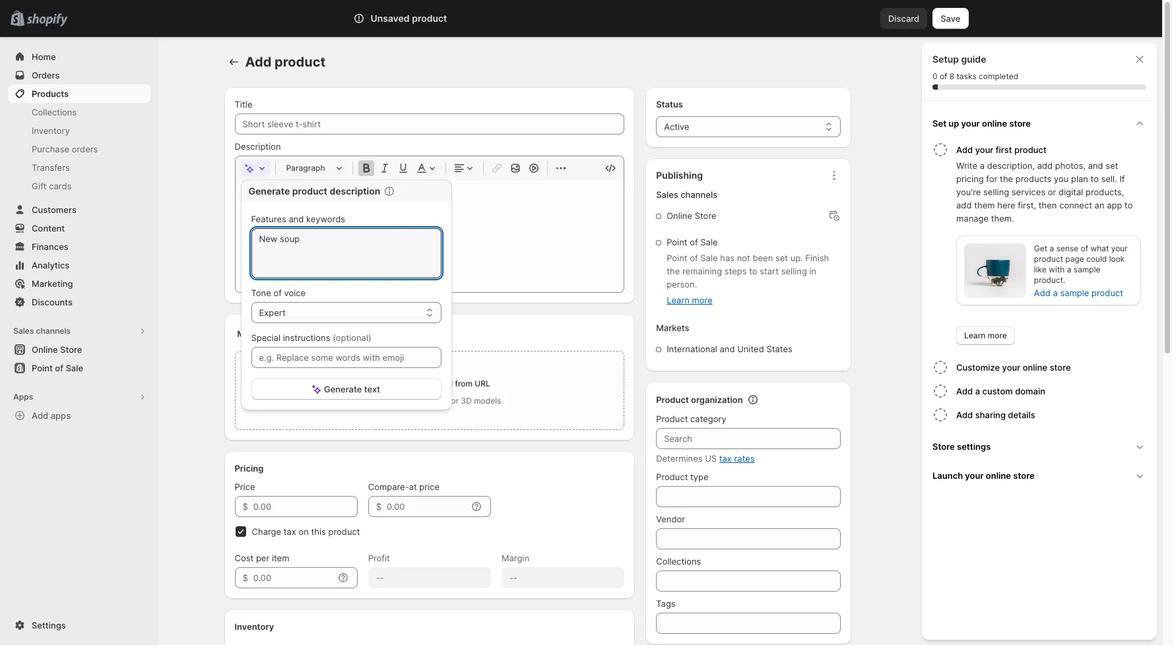 Task type: locate. For each thing, give the bounding box(es) containing it.
0 vertical spatial set
[[1106, 160, 1119, 171]]

for
[[987, 174, 998, 184]]

store inside 'online store' link
[[60, 345, 82, 355]]

1 vertical spatial sales
[[13, 326, 34, 336]]

learn
[[667, 295, 690, 306], [965, 331, 986, 341]]

upload new
[[377, 379, 422, 389]]

0 horizontal spatial online
[[32, 345, 58, 355]]

steps
[[725, 266, 747, 277]]

media
[[237, 329, 263, 339]]

1 horizontal spatial point of sale
[[667, 237, 718, 248]]

collections down products
[[32, 107, 77, 118]]

Margin text field
[[502, 568, 625, 589]]

0 vertical spatial selling
[[984, 187, 1010, 197]]

to left sell.
[[1091, 174, 1099, 184]]

0 vertical spatial and
[[1089, 160, 1104, 171]]

and up sell.
[[1089, 160, 1104, 171]]

point of sale up remaining
[[667, 237, 718, 248]]

set inside 'point of sale has not been set up. finish the remaining steps to start selling in person. learn more'
[[776, 253, 788, 263]]

generate up features
[[249, 186, 290, 197]]

collections down vendor
[[656, 557, 702, 567]]

1 vertical spatial sample
[[1061, 288, 1090, 298]]

your up add a custom domain
[[1003, 363, 1021, 373]]

add
[[245, 54, 272, 70], [957, 145, 974, 155], [1035, 288, 1051, 298], [438, 379, 453, 389], [957, 386, 974, 397], [957, 410, 974, 421], [32, 411, 48, 421]]

charge tax on this product
[[252, 527, 360, 538]]

1 horizontal spatial set
[[1106, 160, 1119, 171]]

$
[[243, 502, 248, 512], [376, 502, 382, 512], [243, 573, 248, 584]]

inventory link
[[8, 122, 151, 140]]

store up launch
[[933, 442, 955, 452]]

learn up "customize"
[[965, 331, 986, 341]]

0 horizontal spatial generate
[[249, 186, 290, 197]]

apps
[[51, 411, 71, 421]]

1 vertical spatial generate
[[324, 384, 362, 395]]

1 horizontal spatial collections
[[656, 557, 702, 567]]

add down the product.
[[1035, 288, 1051, 298]]

sample down could
[[1074, 265, 1101, 275]]

the down the description, on the right top
[[1000, 174, 1014, 184]]

1 product from the top
[[656, 395, 689, 405]]

add your first product button
[[957, 138, 1152, 159]]

store for launch your online store
[[1014, 471, 1035, 481]]

point of sale down online store button
[[32, 363, 83, 374]]

Collections text field
[[656, 571, 841, 592]]

set left the up.
[[776, 253, 788, 263]]

1 horizontal spatial learn
[[965, 331, 986, 341]]

point up remaining
[[667, 237, 688, 248]]

your inside add your first product button
[[976, 145, 994, 155]]

1 vertical spatial set
[[776, 253, 788, 263]]

your left first
[[976, 145, 994, 155]]

to
[[1091, 174, 1099, 184], [1125, 200, 1133, 211], [750, 266, 758, 277]]

product inside button
[[1015, 145, 1047, 155]]

customers
[[32, 205, 77, 215]]

1 vertical spatial store
[[1050, 363, 1071, 373]]

and right features
[[289, 214, 304, 225]]

1 vertical spatial product
[[656, 414, 688, 425]]

a right get
[[1050, 244, 1055, 254]]

$ for cost per item
[[243, 573, 248, 584]]

product up product category
[[656, 395, 689, 405]]

point of sale button
[[0, 359, 158, 378]]

price
[[420, 482, 440, 493]]

the for products
[[1000, 174, 1014, 184]]

online down settings
[[986, 471, 1012, 481]]

a down the product.
[[1054, 288, 1058, 298]]

accepts
[[358, 396, 389, 406]]

more up customize your online store at right
[[988, 331, 1008, 341]]

online up point of sale button
[[32, 345, 58, 355]]

2 vertical spatial store
[[1014, 471, 1035, 481]]

your up look
[[1112, 244, 1128, 254]]

0 vertical spatial collections
[[32, 107, 77, 118]]

more inside 'point of sale has not been set up. finish the remaining steps to start selling in person. learn more'
[[692, 295, 713, 306]]

1 horizontal spatial add
[[1038, 160, 1053, 171]]

or up the then
[[1048, 187, 1057, 197]]

status
[[656, 99, 683, 110]]

Profit text field
[[368, 568, 491, 589]]

your right launch
[[966, 471, 984, 481]]

a inside write a description, add photos, and set pricing for the products you plan to sell. if you're selling services or digital products, add them here first, then connect an app to manage them.
[[980, 160, 985, 171]]

add for add apps
[[32, 411, 48, 421]]

sales down discounts
[[13, 326, 34, 336]]

purchase orders
[[32, 144, 98, 155]]

instructions
[[283, 333, 331, 343]]

profit
[[368, 553, 390, 564]]

0 vertical spatial more
[[692, 295, 713, 306]]

1 horizontal spatial more
[[988, 331, 1008, 341]]

us
[[705, 454, 717, 464]]

$ down the cost
[[243, 573, 248, 584]]

the for remaining
[[667, 266, 680, 277]]

discounts
[[32, 297, 73, 308]]

gift
[[32, 181, 47, 191]]

0 horizontal spatial sales channels
[[13, 326, 71, 336]]

compare-
[[368, 482, 409, 493]]

0 vertical spatial point of sale
[[667, 237, 718, 248]]

0 vertical spatial to
[[1091, 174, 1099, 184]]

channels down discounts
[[36, 326, 71, 336]]

a left custom in the bottom right of the page
[[976, 386, 981, 397]]

1 horizontal spatial to
[[1091, 174, 1099, 184]]

store down store settings button
[[1014, 471, 1035, 481]]

learn more link inside add your first product element
[[957, 327, 1016, 345]]

0 vertical spatial the
[[1000, 174, 1014, 184]]

add for add from url
[[438, 379, 453, 389]]

0 horizontal spatial learn more link
[[667, 295, 713, 306]]

store up first
[[1010, 118, 1031, 129]]

marketing
[[32, 279, 73, 289]]

inventory down "cost per item $" text field
[[235, 622, 274, 633]]

shopify image
[[27, 14, 68, 27]]

set inside write a description, add photos, and set pricing for the products you plan to sell. if you're selling services or digital products, add them here first, then connect an app to manage them.
[[1106, 160, 1119, 171]]

purchase orders link
[[8, 140, 151, 158]]

generate inside button
[[324, 384, 362, 395]]

0 vertical spatial or
[[1048, 187, 1057, 197]]

online down publishing
[[667, 211, 693, 221]]

online
[[983, 118, 1008, 129], [1023, 363, 1048, 373], [986, 471, 1012, 481]]

1 vertical spatial store
[[60, 345, 82, 355]]

and for international and united states
[[720, 344, 735, 355]]

0 vertical spatial sale
[[701, 237, 718, 248]]

add left from
[[438, 379, 453, 389]]

learn more link up "customize"
[[957, 327, 1016, 345]]

set up sell.
[[1106, 160, 1119, 171]]

mark add a custom domain as done image
[[933, 384, 949, 399]]

online store down publishing
[[667, 211, 717, 221]]

0 horizontal spatial and
[[289, 214, 304, 225]]

point inside 'point of sale has not been set up. finish the remaining steps to start selling in person. learn more'
[[667, 253, 688, 263]]

0 horizontal spatial to
[[750, 266, 758, 277]]

2 vertical spatial online
[[986, 471, 1012, 481]]

them.
[[992, 213, 1015, 224]]

your right up
[[962, 118, 980, 129]]

add up write
[[957, 145, 974, 155]]

0 vertical spatial online store
[[667, 211, 717, 221]]

0 horizontal spatial or
[[451, 396, 459, 406]]

online for customize your online store
[[1023, 363, 1048, 373]]

sell.
[[1102, 174, 1118, 184]]

to right the app
[[1125, 200, 1133, 211]]

0 horizontal spatial online store
[[32, 345, 82, 355]]

gift cards
[[32, 181, 72, 191]]

1 vertical spatial online
[[1023, 363, 1048, 373]]

generate for generate text
[[324, 384, 362, 395]]

2 vertical spatial product
[[656, 472, 688, 483]]

0 horizontal spatial inventory
[[32, 125, 70, 136]]

2 vertical spatial point
[[32, 363, 53, 374]]

of inside get a sense of what your product page could look like with a sample product. add a sample product
[[1081, 244, 1089, 254]]

settings
[[32, 621, 66, 631]]

online up add your first product
[[983, 118, 1008, 129]]

1 vertical spatial point of sale
[[32, 363, 83, 374]]

3 product from the top
[[656, 472, 688, 483]]

online store up point of sale button
[[32, 345, 82, 355]]

your
[[962, 118, 980, 129], [976, 145, 994, 155], [1112, 244, 1128, 254], [1003, 363, 1021, 373], [966, 471, 984, 481]]

add up products
[[1038, 160, 1053, 171]]

0 horizontal spatial sales
[[13, 326, 34, 336]]

sample down the product.
[[1061, 288, 1090, 298]]

1 vertical spatial point
[[667, 253, 688, 263]]

Price text field
[[253, 497, 358, 518]]

1 vertical spatial add
[[957, 200, 972, 211]]

selling down for
[[984, 187, 1010, 197]]

add up the "title"
[[245, 54, 272, 70]]

0 horizontal spatial learn
[[667, 295, 690, 306]]

what
[[1091, 244, 1110, 254]]

1 vertical spatial online
[[32, 345, 58, 355]]

remaining
[[683, 266, 722, 277]]

or left 3d
[[451, 396, 459, 406]]

been
[[753, 253, 773, 263]]

to left start
[[750, 266, 758, 277]]

search
[[412, 13, 440, 24]]

0 horizontal spatial channels
[[36, 326, 71, 336]]

or
[[1048, 187, 1057, 197], [451, 396, 459, 406]]

mark add sharing details as done image
[[933, 407, 949, 423]]

1 horizontal spatial or
[[1048, 187, 1057, 197]]

0 horizontal spatial point of sale
[[32, 363, 83, 374]]

1 horizontal spatial sales
[[656, 190, 679, 200]]

at
[[409, 482, 417, 493]]

the inside 'point of sale has not been set up. finish the remaining steps to start selling in person. learn more'
[[667, 266, 680, 277]]

2 vertical spatial and
[[720, 344, 735, 355]]

1 vertical spatial learn
[[965, 331, 986, 341]]

point
[[667, 237, 688, 248], [667, 253, 688, 263], [32, 363, 53, 374]]

$ down 'compare-' at the left bottom of page
[[376, 502, 382, 512]]

0 vertical spatial learn
[[667, 295, 690, 306]]

add right mark add a custom domain as done icon
[[957, 386, 974, 397]]

tags
[[656, 599, 676, 609]]

generate
[[249, 186, 290, 197], [324, 384, 362, 395]]

2 horizontal spatial and
[[1089, 160, 1104, 171]]

1 horizontal spatial channels
[[681, 190, 718, 200]]

tax right us
[[720, 454, 732, 464]]

products,
[[1086, 187, 1125, 197]]

point of sale
[[667, 237, 718, 248], [32, 363, 83, 374]]

product for product category
[[656, 414, 688, 425]]

1 horizontal spatial the
[[1000, 174, 1014, 184]]

charge
[[252, 527, 281, 538]]

text
[[364, 384, 380, 395]]

sales down publishing
[[656, 190, 679, 200]]

store up point of sale button
[[60, 345, 82, 355]]

get
[[1035, 244, 1048, 254]]

online store
[[667, 211, 717, 221], [32, 345, 82, 355]]

your inside the customize your online store "button"
[[1003, 363, 1021, 373]]

first
[[996, 145, 1013, 155]]

add down you're
[[957, 200, 972, 211]]

point up apps
[[32, 363, 53, 374]]

Tags text field
[[656, 613, 841, 635]]

could
[[1087, 254, 1108, 264]]

1 vertical spatial the
[[667, 266, 680, 277]]

0 horizontal spatial store
[[60, 345, 82, 355]]

or inside write a description, add photos, and set pricing for the products you plan to sell. if you're selling services or digital products, add them here first, then connect an app to manage them.
[[1048, 187, 1057, 197]]

1 vertical spatial or
[[451, 396, 459, 406]]

product
[[412, 13, 447, 24], [275, 54, 326, 70], [1015, 145, 1047, 155], [292, 186, 327, 197], [1035, 254, 1064, 264], [1092, 288, 1124, 298], [329, 527, 360, 538]]

1 vertical spatial selling
[[782, 266, 807, 277]]

margin
[[502, 553, 530, 564]]

a inside button
[[976, 386, 981, 397]]

1 horizontal spatial tax
[[720, 454, 732, 464]]

online inside 'online store' link
[[32, 345, 58, 355]]

1 horizontal spatial selling
[[984, 187, 1010, 197]]

1 vertical spatial sales channels
[[13, 326, 71, 336]]

1 horizontal spatial online
[[667, 211, 693, 221]]

product organization
[[656, 395, 743, 405]]

online for launch your online store
[[986, 471, 1012, 481]]

1 horizontal spatial learn more link
[[957, 327, 1016, 345]]

you
[[1055, 174, 1069, 184]]

selling inside write a description, add photos, and set pricing for the products you plan to sell. if you're selling services or digital products, add them here first, then connect an app to manage them.
[[984, 187, 1010, 197]]

1 horizontal spatial inventory
[[235, 622, 274, 633]]

0 of 8 tasks completed
[[933, 71, 1019, 81]]

generate left text
[[324, 384, 362, 395]]

product down product organization
[[656, 414, 688, 425]]

more inside add your first product element
[[988, 331, 1008, 341]]

set
[[1106, 160, 1119, 171], [776, 253, 788, 263]]

sales channels down discounts
[[13, 326, 71, 336]]

1 horizontal spatial sales channels
[[656, 190, 718, 200]]

inventory up 'purchase'
[[32, 125, 70, 136]]

channels
[[681, 190, 718, 200], [36, 326, 71, 336]]

finish
[[806, 253, 830, 263]]

add left apps
[[32, 411, 48, 421]]

2 product from the top
[[656, 414, 688, 425]]

learn down person.
[[667, 295, 690, 306]]

1 horizontal spatial generate
[[324, 384, 362, 395]]

learn more link down person.
[[667, 295, 713, 306]]

1 vertical spatial tax
[[284, 527, 296, 538]]

and inside write a description, add photos, and set pricing for the products you plan to sell. if you're selling services or digital products, add them here first, then connect an app to manage them.
[[1089, 160, 1104, 171]]

of inside button
[[55, 363, 63, 374]]

online inside "button"
[[1023, 363, 1048, 373]]

add inside get a sense of what your product page could look like with a sample product. add a sample product
[[1035, 288, 1051, 298]]

a right write
[[980, 160, 985, 171]]

store up add a custom domain button
[[1050, 363, 1071, 373]]

0 vertical spatial product
[[656, 395, 689, 405]]

store for customize your online store
[[1050, 363, 1071, 373]]

product down determines
[[656, 472, 688, 483]]

more down person.
[[692, 295, 713, 306]]

tax left on
[[284, 527, 296, 538]]

1 vertical spatial to
[[1125, 200, 1133, 211]]

channels down publishing
[[681, 190, 718, 200]]

store
[[1010, 118, 1031, 129], [1050, 363, 1071, 373], [1014, 471, 1035, 481]]

apps
[[13, 392, 33, 402]]

manage
[[957, 213, 989, 224]]

0 vertical spatial add
[[1038, 160, 1053, 171]]

add your first product element
[[930, 159, 1152, 345]]

your inside set up your online store button
[[962, 118, 980, 129]]

special
[[251, 333, 281, 343]]

2 vertical spatial sale
[[66, 363, 83, 374]]

0 horizontal spatial selling
[[782, 266, 807, 277]]

unsaved product
[[371, 13, 447, 24]]

point up person.
[[667, 253, 688, 263]]

add right mark add sharing details as done icon
[[957, 410, 974, 421]]

add a custom domain
[[957, 386, 1046, 397]]

add a custom domain button
[[957, 380, 1152, 403]]

1 horizontal spatial online store
[[667, 211, 717, 221]]

person.
[[667, 279, 697, 290]]

your inside launch your online store button
[[966, 471, 984, 481]]

1 vertical spatial more
[[988, 331, 1008, 341]]

start
[[760, 266, 779, 277]]

e.g. Replace some words with emoji text field
[[251, 347, 441, 368]]

per
[[256, 553, 270, 564]]

0 vertical spatial store
[[695, 211, 717, 221]]

has
[[721, 253, 735, 263]]

0 horizontal spatial the
[[667, 266, 680, 277]]

store down publishing
[[695, 211, 717, 221]]

1 vertical spatial learn more link
[[957, 327, 1016, 345]]

inventory
[[32, 125, 70, 136], [235, 622, 274, 633]]

sales channels down publishing
[[656, 190, 718, 200]]

1 horizontal spatial and
[[720, 344, 735, 355]]

0 horizontal spatial more
[[692, 295, 713, 306]]

$ down price
[[243, 502, 248, 512]]

sale inside 'point of sale has not been set up. finish the remaining steps to start selling in person. learn more'
[[701, 253, 718, 263]]

in
[[810, 266, 817, 277]]

2 horizontal spatial store
[[933, 442, 955, 452]]

add for add a custom domain
[[957, 386, 974, 397]]

1 vertical spatial channels
[[36, 326, 71, 336]]

1 vertical spatial online store
[[32, 345, 82, 355]]

discard button
[[881, 8, 928, 29]]

selling down the up.
[[782, 266, 807, 277]]

the up person.
[[667, 266, 680, 277]]

online up domain
[[1023, 363, 1048, 373]]

0 vertical spatial generate
[[249, 186, 290, 197]]

videos,
[[422, 396, 449, 406]]

2 vertical spatial to
[[750, 266, 758, 277]]

and left 'united'
[[720, 344, 735, 355]]

a down page
[[1068, 265, 1072, 275]]

2 vertical spatial store
[[933, 442, 955, 452]]

1 vertical spatial sale
[[701, 253, 718, 263]]

search button
[[390, 8, 773, 29]]

the inside write a description, add photos, and set pricing for the products you plan to sell. if you're selling services or digital products, add them here first, then connect an app to manage them.
[[1000, 174, 1014, 184]]

keywords
[[306, 214, 345, 225]]

store inside "button"
[[1050, 363, 1071, 373]]

1 vertical spatial and
[[289, 214, 304, 225]]



Task type: vqa. For each thing, say whether or not it's contained in the screenshot.
bottom spent
no



Task type: describe. For each thing, give the bounding box(es) containing it.
generate text
[[324, 384, 380, 395]]

products
[[32, 88, 69, 99]]

services
[[1012, 187, 1046, 197]]

online store button
[[0, 341, 158, 359]]

international and united states
[[667, 344, 793, 355]]

add for add your first product
[[957, 145, 974, 155]]

analytics
[[32, 260, 70, 271]]

product category
[[656, 414, 727, 425]]

active
[[664, 122, 690, 132]]

point of sale link
[[8, 359, 151, 378]]

0 horizontal spatial add
[[957, 200, 972, 211]]

description
[[330, 186, 381, 197]]

publishing
[[656, 170, 703, 181]]

Title text field
[[235, 114, 625, 135]]

sales inside button
[[13, 326, 34, 336]]

add your first product
[[957, 145, 1047, 155]]

store settings button
[[928, 433, 1152, 462]]

vendor
[[656, 514, 686, 525]]

if
[[1120, 174, 1126, 184]]

mark add your first product as done image
[[933, 142, 949, 158]]

unsaved
[[371, 13, 410, 24]]

up.
[[791, 253, 803, 263]]

a for get a sense of what your product page could look like with a sample product. add a sample product
[[1050, 244, 1055, 254]]

Product category text field
[[656, 429, 841, 450]]

customize your online store
[[957, 363, 1071, 373]]

point inside button
[[32, 363, 53, 374]]

learn inside learn more link
[[965, 331, 986, 341]]

custom
[[983, 386, 1013, 397]]

save button
[[933, 8, 969, 29]]

Cost per item text field
[[253, 568, 334, 589]]

description,
[[988, 160, 1035, 171]]

your for add your first product
[[976, 145, 994, 155]]

cards
[[49, 181, 72, 191]]

analytics link
[[8, 256, 151, 275]]

images,
[[391, 396, 420, 406]]

here
[[998, 200, 1016, 211]]

completed
[[979, 71, 1019, 81]]

international
[[667, 344, 718, 355]]

set for selling
[[776, 253, 788, 263]]

category
[[691, 414, 727, 425]]

0 vertical spatial online
[[667, 211, 693, 221]]

collections link
[[8, 103, 151, 122]]

purchase
[[32, 144, 69, 155]]

0 vertical spatial sample
[[1074, 265, 1101, 275]]

add for add sharing details
[[957, 410, 974, 421]]

0 vertical spatial store
[[1010, 118, 1031, 129]]

tone of voice
[[251, 288, 306, 298]]

channels inside button
[[36, 326, 71, 336]]

a for write a description, add photos, and set pricing for the products you plan to sell. if you're selling services or digital products, add them here first, then connect an app to manage them.
[[980, 160, 985, 171]]

tone
[[251, 288, 271, 298]]

sale inside button
[[66, 363, 83, 374]]

Features and keywords text field
[[251, 228, 441, 279]]

add from url
[[438, 379, 490, 389]]

tax rates link
[[720, 454, 755, 464]]

0 vertical spatial tax
[[720, 454, 732, 464]]

product type
[[656, 472, 709, 483]]

content link
[[8, 219, 151, 238]]

0 vertical spatial inventory
[[32, 125, 70, 136]]

store inside store settings button
[[933, 442, 955, 452]]

$ for price
[[243, 502, 248, 512]]

Vendor text field
[[656, 529, 841, 550]]

features
[[251, 214, 286, 225]]

Product type text field
[[656, 487, 841, 508]]

features and keywords
[[251, 214, 345, 225]]

discard
[[889, 13, 920, 24]]

1 vertical spatial inventory
[[235, 622, 274, 633]]

add from url button
[[438, 379, 490, 389]]

upload
[[377, 379, 404, 389]]

app
[[1107, 200, 1123, 211]]

setup guide dialog
[[922, 42, 1158, 641]]

products link
[[8, 85, 151, 103]]

home
[[32, 52, 56, 62]]

finances
[[32, 242, 69, 252]]

your inside get a sense of what your product page could look like with a sample product. add a sample product
[[1112, 244, 1128, 254]]

add a sample product button
[[1027, 284, 1132, 302]]

gift cards link
[[8, 177, 151, 195]]

sales channels inside button
[[13, 326, 71, 336]]

united
[[738, 344, 765, 355]]

0 vertical spatial online
[[983, 118, 1008, 129]]

product for product type
[[656, 472, 688, 483]]

voice
[[284, 288, 306, 298]]

Compare-at price text field
[[387, 497, 467, 518]]

rates
[[735, 454, 755, 464]]

0 vertical spatial point
[[667, 237, 688, 248]]

(optional)
[[333, 333, 372, 343]]

set for sell.
[[1106, 160, 1119, 171]]

2 horizontal spatial to
[[1125, 200, 1133, 211]]

upload new button
[[369, 375, 430, 394]]

learn more
[[965, 331, 1008, 341]]

mark customize your online store as done image
[[933, 360, 949, 376]]

orders link
[[8, 66, 151, 85]]

accepts images, videos, or 3d models
[[358, 396, 501, 406]]

8
[[950, 71, 955, 81]]

orders
[[72, 144, 98, 155]]

0 horizontal spatial tax
[[284, 527, 296, 538]]

to inside 'point of sale has not been set up. finish the remaining steps to start selling in person. learn more'
[[750, 266, 758, 277]]

a for add a custom domain
[[976, 386, 981, 397]]

0 vertical spatial sales
[[656, 190, 679, 200]]

point of sale inside button
[[32, 363, 83, 374]]

0 vertical spatial learn more link
[[667, 295, 713, 306]]

customize
[[957, 363, 1001, 373]]

compare-at price
[[368, 482, 440, 493]]

settings
[[957, 442, 991, 452]]

point of sale has not been set up. finish the remaining steps to start selling in person. learn more
[[667, 253, 830, 306]]

title
[[235, 99, 253, 110]]

pricing
[[957, 174, 984, 184]]

learn inside 'point of sale has not been set up. finish the remaining steps to start selling in person. learn more'
[[667, 295, 690, 306]]

details
[[1009, 410, 1036, 421]]

price
[[235, 482, 255, 493]]

paragraph
[[286, 163, 325, 173]]

selling inside 'point of sale has not been set up. finish the remaining steps to start selling in person. learn more'
[[782, 266, 807, 277]]

$ for compare-at price
[[376, 502, 382, 512]]

generate for generate product description
[[249, 186, 290, 197]]

and for features and keywords
[[289, 214, 304, 225]]

0 vertical spatial sales channels
[[656, 190, 718, 200]]

models
[[474, 396, 501, 406]]

product for product organization
[[656, 395, 689, 405]]

product.
[[1035, 275, 1066, 285]]

of inside 'point of sale has not been set up. finish the remaining steps to start selling in person. learn more'
[[690, 253, 698, 263]]

this
[[311, 527, 326, 538]]

add for add product
[[245, 54, 272, 70]]

sense
[[1057, 244, 1079, 254]]

connect
[[1060, 200, 1093, 211]]

paragraph button
[[281, 160, 347, 176]]

1 vertical spatial collections
[[656, 557, 702, 567]]

transfers link
[[8, 158, 151, 177]]

guide
[[962, 53, 987, 65]]

0 vertical spatial channels
[[681, 190, 718, 200]]

markets
[[656, 323, 690, 333]]

online store inside 'online store' link
[[32, 345, 82, 355]]

0
[[933, 71, 938, 81]]

your for customize your online store
[[1003, 363, 1021, 373]]

add product
[[245, 54, 326, 70]]

them
[[975, 200, 995, 211]]

your for launch your online store
[[966, 471, 984, 481]]



